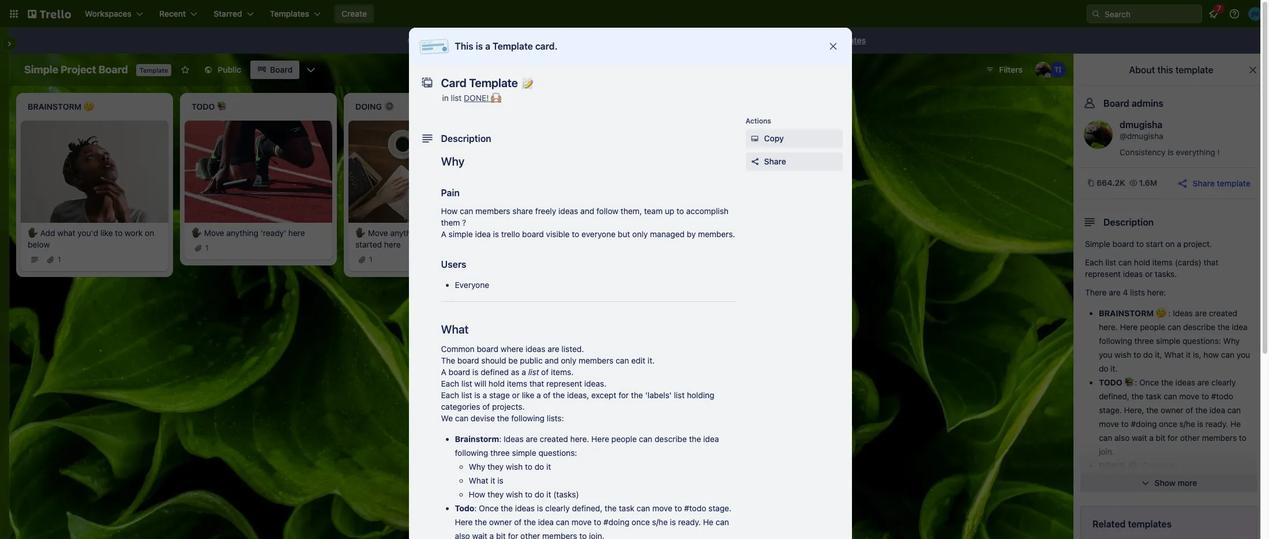 Task type: locate. For each thing, give the bounding box(es) containing it.
this for this is a template card.
[[455, 41, 474, 51]]

create board from template
[[654, 35, 760, 45]]

describe for : ideas are created here. here people can describe the idea following three simple questions: why you wish to do it, what it is, how can you do it.
[[1184, 322, 1216, 332]]

three down brainstorm 🤔
[[1135, 336, 1155, 346]]

he inside : once the ideas are clearly defined, the task can move to #todo stage. here, the owner of the idea can move to #doing once s/he is ready. he can also wait a bit for other members to join.
[[1231, 419, 1242, 429]]

once for are
[[1160, 419, 1178, 429]]

here inside : ideas are created here. here people can describe the idea following three simple questions: why they wish to do it what it is how they wish to do it (tasks)
[[592, 434, 610, 444]]

owner inside : once the ideas is clearly defined, the task can move to #todo stage. here the owner of the idea can move to #doing once s/he is ready. he can also wait a bit for other members to join.
[[489, 517, 512, 527]]

3 move from the left
[[532, 228, 552, 238]]

show more
[[1155, 478, 1198, 488]]

represent inside common board where ideas are listed. the board should be public and only members can edit it. a board is defined as a list of items. each list will hold items that represent ideas. each list is a stage or like a of the ideas, except for the 'labels' list holding categories of projects. we can devise the following lists:
[[547, 379, 582, 388]]

items down as
[[507, 379, 528, 388]]

defined
[[481, 367, 509, 377]]

public button
[[197, 61, 248, 79]]

each down the
[[441, 379, 459, 388]]

of inside : once the ideas are clearly defined, the task can move to #todo stage. here, the owner of the idea can move to #doing once s/he is ready. he can also wait a bit for other members to join.
[[1186, 405, 1194, 415]]

1 horizontal spatial share
[[1193, 178, 1216, 188]]

clearly for are
[[1212, 378, 1237, 387]]

on inside ✋🏿 add what you'd like to work on below
[[145, 228, 154, 238]]

created inside : ideas are created here. here people can describe the idea following three simple questions: why they wish to do it what it is how they wish to do it (tasks)
[[540, 434, 568, 444]]

a down them
[[441, 229, 447, 239]]

show
[[1155, 478, 1176, 488]]

other inside : once the ideas is clearly defined, the task can move to #todo stage. here the owner of the idea can move to #doing once s/he is ready. he can also wait a bit for other members to join.
[[521, 531, 540, 539]]

three inside : ideas are created here. here people can describe the idea following three simple questions: why they wish to do it what it is how they wish to do it (tasks)
[[491, 448, 510, 458]]

0 vertical spatial here.
[[1100, 322, 1119, 332]]

you right how
[[1237, 350, 1251, 360]]

1 vertical spatial once
[[479, 503, 499, 513]]

how up them
[[441, 206, 458, 216]]

once inside : once the ideas are clearly defined, the task can move to #todo stage. here, the owner of the idea can move to #doing once s/he is ready. he can also wait a bit for other members to join.
[[1160, 419, 1178, 429]]

created for you
[[1210, 308, 1238, 318]]

3 anything from the left
[[554, 228, 586, 238]]

wish
[[1115, 350, 1132, 360], [506, 462, 523, 472], [506, 489, 523, 499]]

also up doing
[[1115, 433, 1130, 443]]

templates right the related at the right of page
[[1129, 519, 1172, 529]]

wait for here
[[472, 531, 488, 539]]

0 vertical spatial simple
[[24, 63, 58, 76]]

1 anything from the left
[[227, 228, 259, 238]]

filters
[[1000, 65, 1023, 74]]

what up "todo"
[[469, 476, 489, 485]]

1 vertical spatial share
[[1193, 178, 1216, 188]]

simple
[[24, 63, 58, 76], [1086, 239, 1111, 249]]

idea inside : ideas are created here. here people can describe the idea following three simple questions: why you wish to do it, what it is, how can you do it.
[[1233, 322, 1248, 332]]

it left (tasks)
[[547, 489, 552, 499]]

ideas inside : once the ideas is clearly defined, the task can move to #todo stage. here the owner of the idea can move to #doing once s/he is ready. he can also wait a bit for other members to join.
[[515, 503, 535, 513]]

here right 'ready'
[[289, 228, 305, 238]]

1 horizontal spatial description
[[1104, 217, 1155, 227]]

share down copy
[[765, 156, 787, 166]]

description down in list done! 🙌🏽
[[441, 133, 492, 144]]

list left the "will"
[[462, 379, 473, 388]]

board inside board link
[[270, 65, 293, 74]]

to
[[611, 35, 618, 45], [677, 206, 684, 216], [115, 228, 123, 238], [631, 228, 639, 238], [572, 229, 580, 239], [1137, 239, 1145, 249], [1134, 350, 1142, 360], [1202, 391, 1210, 401], [1122, 419, 1129, 429], [1240, 433, 1247, 443], [525, 462, 533, 472], [525, 489, 533, 499], [675, 503, 683, 513], [594, 517, 602, 527], [580, 531, 587, 539]]

board link
[[251, 61, 300, 79]]

what for : ideas are created here. here people can describe the idea following three simple questions: why they wish to do it what it is how they wish to do it (tasks)
[[469, 476, 489, 485]]

here down except
[[592, 434, 610, 444]]

template
[[477, 35, 510, 45], [726, 35, 760, 45], [1176, 65, 1214, 75], [1218, 178, 1251, 188]]

0 horizontal spatial like
[[100, 228, 113, 238]]

items inside each list can hold items (cards) that represent ideas or tasks.
[[1153, 257, 1173, 267]]

board right project
[[99, 63, 128, 76]]

templates
[[828, 35, 866, 45], [1129, 519, 1172, 529]]

0 horizontal spatial it.
[[648, 356, 655, 365]]

items.
[[551, 367, 574, 377]]

ideas
[[559, 206, 579, 216], [1124, 269, 1144, 279], [526, 344, 546, 354], [1176, 378, 1196, 387], [515, 503, 535, 513]]

#doing inside : once the ideas is clearly defined, the task can move to #todo stage. here the owner of the idea can move to #doing once s/he is ready. he can also wait a bit for other members to join.
[[604, 517, 630, 527]]

what
[[57, 228, 75, 238]]

sm image for this is a public template for anyone on the internet to copy.
[[406, 35, 417, 47]]

also for here,
[[1115, 433, 1130, 443]]

more right show at the bottom of page
[[1178, 478, 1198, 488]]

0 vertical spatial describe
[[1184, 322, 1216, 332]]

0 vertical spatial items
[[1153, 257, 1173, 267]]

2 horizontal spatial anything
[[554, 228, 586, 238]]

edit
[[632, 356, 646, 365]]

1 vertical spatial once
[[632, 517, 650, 527]]

only down listed.
[[561, 356, 577, 365]]

clearly down how
[[1212, 378, 1237, 387]]

2 ✋🏿 from the left
[[192, 228, 202, 238]]

more for explore
[[807, 35, 826, 45]]

1 vertical spatial hold
[[489, 379, 505, 388]]

1 horizontal spatial three
[[1135, 336, 1155, 346]]

1 vertical spatial on
[[145, 228, 154, 238]]

team
[[644, 206, 663, 216]]

1 vertical spatial join.
[[589, 531, 605, 539]]

or inside each list can hold items (cards) that represent ideas or tasks.
[[1146, 269, 1153, 279]]

defined, down (tasks)
[[572, 503, 603, 513]]

0 vertical spatial once
[[1140, 378, 1160, 387]]

that inside each list can hold items (cards) that represent ideas or tasks.
[[1204, 257, 1219, 267]]

list up 'there are 4 lists here:'
[[1106, 257, 1117, 267]]

three
[[1135, 336, 1155, 346], [491, 448, 510, 458]]

✋🏿 move anything that is actually started here
[[356, 228, 479, 249]]

done! down doing
[[1100, 474, 1126, 484]]

simple for : ideas are created here. here people can describe the idea following three simple questions: why you wish to do it, what it is, how can you do it.
[[1157, 336, 1181, 346]]

1 vertical spatial people
[[612, 434, 637, 444]]

defined, for is
[[572, 503, 603, 513]]

1 horizontal spatial done!
[[1100, 474, 1126, 484]]

0 vertical spatial a
[[441, 229, 447, 239]]

0 horizontal spatial three
[[491, 448, 510, 458]]

@dmugisha
[[1120, 131, 1164, 141]]

wish inside : ideas are created here. here people can describe the idea following three simple questions: why you wish to do it, what it is, how can you do it.
[[1115, 350, 1132, 360]]

sm image
[[406, 35, 417, 47], [750, 133, 761, 144]]

can inside each list can hold items (cards) that represent ideas or tasks.
[[1119, 257, 1133, 267]]

0 horizontal spatial #doing
[[604, 517, 630, 527]]

hold down defined
[[489, 379, 505, 388]]

template down "!" on the right top
[[1218, 178, 1251, 188]]

also for here
[[455, 531, 470, 539]]

following inside : ideas are created here. here people can describe the idea following three simple questions: why they wish to do it what it is how they wish to do it (tasks)
[[455, 448, 488, 458]]

1 vertical spatial clearly
[[546, 503, 570, 513]]

1 horizontal spatial more
[[1178, 478, 1198, 488]]

why for : ideas are created here. here people can describe the idea following three simple questions: why they wish to do it what it is how they wish to do it (tasks)
[[469, 462, 486, 472]]

: for : once the ideas is clearly defined, the task can move to #todo stage. here the owner of the idea can move to #doing once s/he is ready. he can also wait a bit for other members to join.
[[475, 503, 477, 513]]

how up "todo"
[[469, 489, 486, 499]]

4 ✋🏿 from the left
[[520, 228, 530, 238]]

other for is
[[521, 531, 540, 539]]

a down the
[[441, 367, 447, 377]]

0 horizontal spatial once
[[632, 517, 650, 527]]

1 horizontal spatial on
[[554, 35, 563, 45]]

task down : ideas are created here. here people can describe the idea following three simple questions: why they wish to do it what it is how they wish to do it (tasks) on the bottom
[[619, 503, 635, 513]]

✋🏿 add what you'd like to work on below link
[[28, 227, 162, 250]]

items inside common board where ideas are listed. the board should be public and only members can edit it. a board is defined as a list of items. each list will hold items that represent ideas. each list is a stage or like a of the ideas, except for the 'labels' list holding categories of projects. we can devise the following lists:
[[507, 379, 528, 388]]

1 horizontal spatial #doing
[[1132, 419, 1158, 429]]

here.
[[1100, 322, 1119, 332], [571, 434, 590, 444]]

1 horizontal spatial hold
[[1135, 257, 1151, 267]]

describe inside : ideas are created here. here people can describe the idea following three simple questions: why you wish to do it, what it is, how can you do it.
[[1184, 322, 1216, 332]]

1 horizontal spatial describe
[[1184, 322, 1216, 332]]

ideas inside common board where ideas are listed. the board should be public and only members can edit it. a board is defined as a list of items. each list will hold items that represent ideas. each list is a stage or like a of the ideas, except for the 'labels' list holding categories of projects. we can devise the following lists:
[[526, 344, 546, 354]]

also down "todo"
[[455, 531, 470, 539]]

description up simple board to start on a project.
[[1104, 217, 1155, 227]]

trello inspiration (inspiringtaco) image
[[1051, 62, 1067, 78]]

this is a public template for anyone on the internet to copy.
[[420, 35, 640, 45]]

create for create board from template
[[654, 35, 679, 45]]

ideas for is,
[[1174, 308, 1194, 318]]

it,
[[1156, 350, 1163, 360]]

simple left project
[[24, 63, 58, 76]]

✋🏿
[[28, 228, 38, 238], [192, 228, 202, 238], [356, 228, 366, 238], [520, 228, 530, 238]]

what up common on the bottom of the page
[[441, 323, 469, 336]]

#todo
[[1212, 391, 1234, 401], [685, 503, 707, 513]]

are inside : ideas are created here. here people can describe the idea following three simple questions: why they wish to do it what it is how they wish to do it (tasks)
[[526, 434, 538, 444]]

1 horizontal spatial bit
[[1157, 433, 1166, 443]]

share down "everything" at the top of page
[[1193, 178, 1216, 188]]

created up how
[[1210, 308, 1238, 318]]

0 vertical spatial hold
[[1135, 257, 1151, 267]]

anything inside ✋🏿 move anything that is actually started here
[[391, 228, 423, 238]]

back to home image
[[28, 5, 71, 23]]

0 vertical spatial wish
[[1115, 350, 1132, 360]]

explore more templates
[[776, 35, 866, 45]]

freely
[[536, 206, 557, 216]]

simple for : ideas are created here. here people can describe the idea following three simple questions: why they wish to do it what it is how they wish to do it (tasks)
[[512, 448, 537, 458]]

2 vertical spatial why
[[469, 462, 486, 472]]

clearly
[[1212, 378, 1237, 387], [546, 503, 570, 513]]

wait down here,
[[1133, 433, 1148, 443]]

like inside common board where ideas are listed. the board should be public and only members can edit it. a board is defined as a list of items. each list will hold items that represent ideas. each list is a stage or like a of the ideas, except for the 'labels' list holding categories of projects. we can devise the following lists:
[[522, 390, 535, 400]]

1 horizontal spatial stage.
[[1100, 405, 1123, 415]]

0 vertical spatial three
[[1135, 336, 1155, 346]]

ideas.
[[585, 379, 607, 388]]

ideas right 🤔
[[1174, 308, 1194, 318]]

clearly down (tasks)
[[546, 503, 570, 513]]

ideas for can
[[526, 344, 546, 354]]

move
[[204, 228, 224, 238], [368, 228, 388, 238], [532, 228, 552, 238]]

ideas for here
[[515, 503, 535, 513]]

here:
[[1148, 287, 1167, 297]]

join. for are
[[1100, 447, 1115, 457]]

0 vertical spatial stage.
[[1100, 405, 1123, 415]]

join.
[[1100, 447, 1115, 457], [589, 531, 605, 539]]

people inside : ideas are created here. here people can describe the idea following three simple questions: why you wish to do it, what it is, how can you do it.
[[1141, 322, 1166, 332]]

three down brainstorm
[[491, 448, 510, 458]]

anything inside ✋🏿 move anything from doing to done here
[[554, 228, 586, 238]]

2 move from the left
[[368, 228, 388, 238]]

7 notifications image
[[1208, 7, 1221, 21]]

ideas,
[[567, 390, 590, 400]]

here,
[[1125, 405, 1145, 415]]

like right you'd
[[100, 228, 113, 238]]

1 horizontal spatial ready.
[[1206, 419, 1229, 429]]

2 horizontal spatial here
[[540, 239, 557, 249]]

1 horizontal spatial or
[[1146, 269, 1153, 279]]

and
[[581, 206, 595, 216], [545, 356, 559, 365]]

bit for here
[[496, 531, 506, 539]]

1 vertical spatial following
[[512, 413, 545, 423]]

represent
[[1086, 269, 1122, 279], [547, 379, 582, 388]]

wait inside : once the ideas is clearly defined, the task can move to #todo stage. here the owner of the idea can move to #doing once s/he is ready. he can also wait a bit for other members to join.
[[472, 531, 488, 539]]

this
[[420, 35, 435, 45], [455, 41, 474, 51], [533, 296, 547, 305]]

1 vertical spatial why
[[1224, 336, 1241, 346]]

or up 'projects.'
[[512, 390, 520, 400]]

actions
[[746, 117, 772, 125]]

templates right explore
[[828, 35, 866, 45]]

people
[[1141, 322, 1166, 332], [612, 434, 637, 444]]

wait down "todo"
[[472, 531, 488, 539]]

other inside : once the ideas are clearly defined, the task can move to #todo stage. here, the owner of the idea can move to #doing once s/he is ready. he can also wait a bit for other members to join.
[[1181, 433, 1201, 443]]

following for you
[[1100, 336, 1133, 346]]

he for : once the ideas are clearly defined, the task can move to #todo stage. here, the owner of the idea can move to #doing once s/he is ready. he can also wait a bit for other members to join.
[[1231, 419, 1242, 429]]

on right anyone at the left top of the page
[[554, 35, 563, 45]]

people for it,
[[1141, 322, 1166, 332]]

can inside : ideas are created here. here people can describe the idea following three simple questions: why they wish to do it what it is how they wish to do it (tasks)
[[639, 434, 653, 444]]

lists
[[1131, 287, 1146, 297]]

here. down ideas,
[[571, 434, 590, 444]]

holding
[[687, 390, 715, 400]]

it left is,
[[1187, 350, 1192, 360]]

: inside : ideas are created here. here people can describe the idea following three simple questions: why you wish to do it, what it is, how can you do it.
[[1169, 308, 1171, 318]]

you
[[1100, 350, 1113, 360], [1237, 350, 1251, 360]]

share button
[[746, 152, 843, 171]]

list right 'labels'
[[674, 390, 685, 400]]

1 vertical spatial public
[[520, 356, 543, 365]]

why
[[441, 155, 465, 168], [1224, 336, 1241, 346], [469, 462, 486, 472]]

1 down ✋🏿 move anything 'ready' here
[[205, 243, 209, 252]]

owner for here
[[489, 517, 512, 527]]

0 vertical spatial here
[[1121, 322, 1139, 332]]

1 vertical spatial defined,
[[572, 503, 603, 513]]

dmugisha
[[1120, 119, 1163, 130]]

task down it,
[[1147, 391, 1162, 401]]

owner inside : once the ideas are clearly defined, the task can move to #todo stage. here, the owner of the idea can move to #doing once s/he is ready. he can also wait a bit for other members to join.
[[1161, 405, 1184, 415]]

defined, inside : once the ideas is clearly defined, the task can move to #todo stage. here the owner of the idea can move to #doing once s/he is ready. he can also wait a bit for other members to join.
[[572, 503, 603, 513]]

is inside : once the ideas are clearly defined, the task can move to #todo stage. here, the owner of the idea can move to #doing once s/he is ready. he can also wait a bit for other members to join.
[[1198, 419, 1204, 429]]

: once the ideas is clearly defined, the task can move to #todo stage. here the owner of the idea can move to #doing once s/he is ready. he can also wait a bit for other members to join.
[[455, 503, 732, 539]]

project.
[[1184, 239, 1213, 249]]

todo
[[455, 503, 475, 513]]

and up items.
[[545, 356, 559, 365]]

more right explore
[[807, 35, 826, 45]]

#doing for are
[[1132, 419, 1158, 429]]

created down lists:
[[540, 434, 568, 444]]

0 vertical spatial following
[[1100, 336, 1133, 346]]

1 vertical spatial only
[[561, 356, 577, 365]]

also inside : once the ideas are clearly defined, the task can move to #todo stage. here, the owner of the idea can move to #doing once s/he is ready. he can also wait a bit for other members to join.
[[1115, 433, 1130, 443]]

common
[[441, 344, 475, 354]]

1 ✋🏿 from the left
[[28, 228, 38, 238]]

ready. inside : once the ideas is clearly defined, the task can move to #todo stage. here the owner of the idea can move to #doing once s/he is ready. he can also wait a bit for other members to join.
[[679, 517, 701, 527]]

accomplish
[[687, 206, 729, 216]]

s/he
[[1180, 419, 1196, 429], [652, 517, 668, 527]]

following inside : ideas are created here. here people can describe the idea following three simple questions: why you wish to do it, what it is, how can you do it.
[[1100, 336, 1133, 346]]

1 down what
[[58, 255, 61, 264]]

1 horizontal spatial questions:
[[1183, 336, 1222, 346]]

description for this
[[441, 133, 492, 144]]

what inside : ideas are created here. here people can describe the idea following three simple questions: why they wish to do it what it is how they wish to do it (tasks)
[[469, 476, 489, 485]]

once right 📚
[[1140, 378, 1160, 387]]

2 anything from the left
[[391, 228, 423, 238]]

on for anyone
[[554, 35, 563, 45]]

here
[[1121, 322, 1139, 332], [592, 434, 610, 444], [455, 517, 473, 527]]

idea inside how can members share freely ideas and follow them, team up to accomplish them ? a simple idea is trello board visible to everyone but only managed by members.
[[475, 229, 491, 239]]

a
[[441, 229, 447, 239], [441, 367, 447, 377]]

board left the "admins"
[[1104, 98, 1130, 109]]

0 horizontal spatial task
[[619, 503, 635, 513]]

you up todo
[[1100, 350, 1113, 360]]

like inside ✋🏿 add what you'd like to work on below
[[100, 228, 113, 238]]

0 horizontal spatial why
[[441, 155, 465, 168]]

move for ✋🏿 move anything from doing to done here
[[532, 228, 552, 238]]

1 horizontal spatial anything
[[391, 228, 423, 238]]

it down brainstorm
[[491, 476, 496, 485]]

list right as
[[529, 367, 539, 377]]

jeremy miller (jeremymiller198) image
[[1249, 7, 1263, 21]]

on right work
[[145, 228, 154, 238]]

1 vertical spatial represent
[[547, 379, 582, 388]]

1 vertical spatial or
[[512, 390, 520, 400]]

he for : once the ideas is clearly defined, the task can move to #todo stage. here the owner of the idea can move to #doing once s/he is ready. he can also wait a bit for other members to join.
[[703, 517, 714, 527]]

only right but
[[633, 229, 648, 239]]

1 horizontal spatial simple
[[512, 448, 537, 458]]

1 horizontal spatial he
[[1231, 419, 1242, 429]]

are inside common board where ideas are listed. the board should be public and only members can edit it. a board is defined as a list of items. each list will hold items that represent ideas. each list is a stage or like a of the ideas, except for the 'labels' list holding categories of projects. we can devise the following lists:
[[548, 344, 560, 354]]

0 vertical spatial also
[[1115, 433, 1130, 443]]

once inside : once the ideas is clearly defined, the task can move to #todo stage. here the owner of the idea can move to #doing once s/he is ready. he can also wait a bit for other members to join.
[[479, 503, 499, 513]]

board left customize views icon
[[270, 65, 293, 74]]

template left card.
[[493, 41, 533, 51]]

list right "in"
[[451, 93, 462, 103]]

1 a from the top
[[441, 229, 447, 239]]

items up the tasks.
[[1153, 257, 1173, 267]]

idea inside : once the ideas is clearly defined, the task can move to #todo stage. here the owner of the idea can move to #doing once s/he is ready. he can also wait a bit for other members to join.
[[538, 517, 554, 527]]

0 horizontal spatial wait
[[472, 531, 488, 539]]

task for are
[[1147, 391, 1162, 401]]

?
[[462, 218, 467, 227]]

or
[[1146, 269, 1153, 279], [512, 390, 520, 400]]

questions: up is,
[[1183, 336, 1222, 346]]

0 vertical spatial he
[[1231, 419, 1242, 429]]

simple down 'projects.'
[[512, 448, 537, 458]]

ready.
[[1206, 419, 1229, 429], [679, 517, 701, 527]]

2 a from the top
[[441, 367, 447, 377]]

0 vertical spatial 🙌🏽
[[491, 93, 502, 103]]

0 horizontal spatial sm image
[[406, 35, 417, 47]]

here right started
[[384, 239, 401, 249]]

share inside share button
[[765, 156, 787, 166]]

search image
[[1092, 9, 1101, 18]]

only inside common board where ideas are listed. the board should be public and only members can edit it. a board is defined as a list of items. each list will hold items that represent ideas. each list is a stage or like a of the ideas, except for the 'labels' list holding categories of projects. we can devise the following lists:
[[561, 356, 577, 365]]

simple up it,
[[1157, 336, 1181, 346]]

owner for here,
[[1161, 405, 1184, 415]]

ideas down 'projects.'
[[504, 434, 524, 444]]

describe down 'labels'
[[655, 434, 687, 444]]

simple up there
[[1086, 239, 1111, 249]]

#todo for : once the ideas are clearly defined, the task can move to #todo stage. here, the owner of the idea can move to #doing once s/he is ready. he can also wait a bit for other members to join.
[[1212, 391, 1234, 401]]

in list done! 🙌🏽
[[442, 93, 502, 103]]

is
[[438, 35, 444, 45], [476, 41, 483, 51], [1168, 147, 1174, 157], [442, 228, 448, 238], [493, 229, 499, 239], [566, 296, 571, 305], [473, 367, 479, 377], [475, 390, 481, 400], [1198, 419, 1204, 429], [498, 476, 504, 485], [537, 503, 543, 513], [670, 517, 676, 527]]

: inside : once the ideas is clearly defined, the task can move to #todo stage. here the owner of the idea can move to #doing once s/he is ready. he can also wait a bit for other members to join.
[[475, 503, 477, 513]]

once
[[1160, 419, 1178, 429], [632, 517, 650, 527]]

only
[[633, 229, 648, 239], [561, 356, 577, 365]]

the inside : ideas are created here. here people can describe the idea following three simple questions: why they wish to do it what it is how they wish to do it (tasks)
[[689, 434, 702, 444]]

0 horizontal spatial and
[[545, 356, 559, 365]]

join. inside : once the ideas are clearly defined, the task can move to #todo stage. here, the owner of the idea can move to #doing once s/he is ready. he can also wait a bit for other members to join.
[[1100, 447, 1115, 457]]

open information menu image
[[1229, 8, 1241, 20]]

why inside : ideas are created here. here people can describe the idea following three simple questions: why they wish to do it what it is how they wish to do it (tasks)
[[469, 462, 486, 472]]

0 horizontal spatial only
[[561, 356, 577, 365]]

members
[[476, 206, 511, 216], [579, 356, 614, 365], [1203, 433, 1238, 443], [543, 531, 578, 539]]

are left 4
[[1110, 287, 1121, 297]]

0 horizontal spatial you
[[1100, 350, 1113, 360]]

anything for that
[[391, 228, 423, 238]]

copy link
[[746, 129, 843, 148]]

primary element
[[0, 0, 1270, 28]]

once right "todo"
[[479, 503, 499, 513]]

created
[[1210, 308, 1238, 318], [540, 434, 568, 444]]

board for board
[[270, 65, 293, 74]]

2 vertical spatial that
[[530, 379, 544, 388]]

template inside share template button
[[1218, 178, 1251, 188]]

questions:
[[1183, 336, 1222, 346], [539, 448, 577, 458]]

0 vertical spatial questions:
[[1183, 336, 1222, 346]]

0 vertical spatial done!
[[464, 93, 489, 103]]

2 horizontal spatial following
[[1100, 336, 1133, 346]]

questions: inside : ideas are created here. here people can describe the idea following three simple questions: why you wish to do it, what it is, how can you do it.
[[1183, 336, 1222, 346]]

three inside : ideas are created here. here people can describe the idea following three simple questions: why you wish to do it, what it is, how can you do it.
[[1135, 336, 1155, 346]]

here down brainstorm
[[1121, 322, 1139, 332]]

simple inside : ideas are created here. here people can describe the idea following three simple questions: why they wish to do it what it is how they wish to do it (tasks)
[[512, 448, 537, 458]]

wish for they
[[506, 462, 523, 472]]

on right start
[[1166, 239, 1175, 249]]

1 horizontal spatial only
[[633, 229, 648, 239]]

here. for it
[[571, 434, 590, 444]]

here inside ✋🏿 move anything from doing to done here
[[540, 239, 557, 249]]

done!
[[464, 93, 489, 103], [1100, 474, 1126, 484]]

1 horizontal spatial like
[[522, 390, 535, 400]]

represent down items.
[[547, 379, 582, 388]]

1 horizontal spatial #todo
[[1212, 391, 1234, 401]]

what right it,
[[1165, 350, 1185, 360]]

star or unstar board image
[[181, 65, 190, 74]]

three for you
[[1135, 336, 1155, 346]]

stage.
[[1100, 405, 1123, 415], [709, 503, 732, 513]]

#todo inside : once the ideas is clearly defined, the task can move to #todo stage. here the owner of the idea can move to #doing once s/he is ready. he can also wait a bit for other members to join.
[[685, 503, 707, 513]]

1 vertical spatial done!
[[1100, 474, 1126, 484]]

1 vertical spatial from
[[589, 228, 606, 238]]

internet
[[579, 35, 608, 45]]

defined, for are
[[1100, 391, 1130, 401]]

anything for 'ready'
[[227, 228, 259, 238]]

ideas
[[1174, 308, 1194, 318], [504, 434, 524, 444]]

bit inside : once the ideas is clearly defined, the task can move to #todo stage. here the owner of the idea can move to #doing once s/he is ready. he can also wait a bit for other members to join.
[[496, 531, 506, 539]]

why inside : ideas are created here. here people can describe the idea following three simple questions: why you wish to do it, what it is, how can you do it.
[[1224, 336, 1241, 346]]

the inside : ideas are created here. here people can describe the idea following three simple questions: why you wish to do it, what it is, how can you do it.
[[1218, 322, 1230, 332]]

template left star or unstar board icon
[[140, 66, 168, 74]]

s/he inside : once the ideas are clearly defined, the task can move to #todo stage. here, the owner of the idea can move to #doing once s/he is ready. he can also wait a bit for other members to join.
[[1180, 419, 1196, 429]]

✋🏿 for ✋🏿 move anything 'ready' here
[[192, 228, 202, 238]]

0 vertical spatial simple
[[449, 229, 473, 239]]

ideas inside : ideas are created here. here people can describe the idea following three simple questions: why they wish to do it what it is how they wish to do it (tasks)
[[504, 434, 524, 444]]

here. inside : ideas are created here. here people can describe the idea following three simple questions: why they wish to do it what it is how they wish to do it (tasks)
[[571, 434, 590, 444]]

#doing inside : once the ideas are clearly defined, the task can move to #todo stage. here, the owner of the idea can move to #doing once s/he is ready. he can also wait a bit for other members to join.
[[1132, 419, 1158, 429]]

dmugisha (dmugisha) image left @dmugisha
[[1085, 120, 1113, 149]]

0 vertical spatial description
[[441, 133, 492, 144]]

0 horizontal spatial how
[[441, 206, 458, 216]]

for inside : once the ideas is clearly defined, the task can move to #todo stage. here the owner of the idea can move to #doing once s/he is ready. he can also wait a bit for other members to join.
[[508, 531, 519, 539]]

1 horizontal spatial you
[[1237, 350, 1251, 360]]

following for they
[[455, 448, 488, 458]]

🙌🏽 right "in"
[[491, 93, 502, 103]]

each up categories
[[441, 390, 459, 400]]

should
[[482, 356, 507, 365]]

1 for ✋🏿 move anything 'ready' here
[[205, 243, 209, 252]]

0 horizontal spatial template
[[140, 66, 168, 74]]

more inside button
[[1178, 478, 1198, 488]]

0 vertical spatial ready.
[[1206, 419, 1229, 429]]

0 vertical spatial why
[[441, 155, 465, 168]]

1 horizontal spatial move
[[368, 228, 388, 238]]

template left explore
[[726, 35, 760, 45]]

it. right edit
[[648, 356, 655, 365]]

1 horizontal spatial owner
[[1161, 405, 1184, 415]]

public inside common board where ideas are listed. the board should be public and only members can edit it. a board is defined as a list of items. each list will hold items that represent ideas. each list is a stage or like a of the ideas, except for the 'labels' list holding categories of projects. we can devise the following lists:
[[520, 356, 543, 365]]

for inside common board where ideas are listed. the board should be public and only members can edit it. a board is defined as a list of items. each list will hold items that represent ideas. each list is a stage or like a of the ideas, except for the 'labels' list holding categories of projects. we can devise the following lists:
[[619, 390, 629, 400]]

here. down brainstorm
[[1100, 322, 1119, 332]]

once for todo 📚
[[1140, 378, 1160, 387]]

1 vertical spatial like
[[522, 390, 535, 400]]

template left anyone at the left top of the page
[[477, 35, 510, 45]]

simple inside : ideas are created here. here people can describe the idea following three simple questions: why you wish to do it, what it is, how can you do it.
[[1157, 336, 1181, 346]]

like up 'projects.'
[[522, 390, 535, 400]]

join. inside : once the ideas is clearly defined, the task can move to #todo stage. here the owner of the idea can move to #doing once s/he is ready. he can also wait a bit for other members to join.
[[589, 531, 605, 539]]

dmugisha (dmugisha) image
[[1036, 62, 1052, 78], [1085, 120, 1113, 149]]

ready. inside : once the ideas are clearly defined, the task can move to #todo stage. here, the owner of the idea can move to #doing once s/he is ready. he can also wait a bit for other members to join.
[[1206, 419, 1229, 429]]

todo 📚
[[1100, 378, 1136, 387]]

None text field
[[436, 73, 816, 94]]

people down 🤔
[[1141, 322, 1166, 332]]

1 vertical spatial also
[[455, 531, 470, 539]]

#todo inside : once the ideas are clearly defined, the task can move to #todo stage. here, the owner of the idea can move to #doing once s/he is ready. he can also wait a bit for other members to join.
[[1212, 391, 1234, 401]]

🙌🏽 down ⚙️
[[1128, 474, 1138, 484]]

s/he inside : once the ideas is clearly defined, the task can move to #todo stage. here the owner of the idea can move to #doing once s/he is ready. he can also wait a bit for other members to join.
[[652, 517, 668, 527]]

it. up todo 📚
[[1111, 364, 1118, 373]]

2 horizontal spatial here
[[1121, 322, 1139, 332]]

clearly inside : once the ideas is clearly defined, the task can move to #todo stage. here the owner of the idea can move to #doing once s/he is ready. he can also wait a bit for other members to join.
[[546, 503, 570, 513]]

done
[[520, 239, 538, 249]]

are down is,
[[1198, 378, 1210, 387]]

1 horizontal spatial 🙌🏽
[[1128, 474, 1138, 484]]

wait for here,
[[1133, 433, 1148, 443]]

other
[[1181, 433, 1201, 443], [521, 531, 540, 539]]

here down visible
[[540, 239, 557, 249]]

that
[[425, 228, 439, 238], [1204, 257, 1219, 267], [530, 379, 544, 388]]

Board name text field
[[18, 61, 134, 79]]

create inside "button"
[[342, 9, 367, 18]]

here. for it,
[[1100, 322, 1119, 332]]

1 vertical spatial that
[[1204, 257, 1219, 267]]

here down "todo"
[[455, 517, 473, 527]]

dmugisha (dmugisha) image right filters
[[1036, 62, 1052, 78]]

1 horizontal spatial also
[[1115, 433, 1130, 443]]

0 vertical spatial on
[[554, 35, 563, 45]]

add
[[40, 228, 55, 238]]

each up there
[[1086, 257, 1104, 267]]

2 vertical spatial here
[[455, 517, 473, 527]]

are
[[1110, 287, 1121, 297], [1196, 308, 1208, 318], [548, 344, 560, 354], [1198, 378, 1210, 387], [526, 434, 538, 444]]

3 ✋🏿 from the left
[[356, 228, 366, 238]]

members inside : once the ideas is clearly defined, the task can move to #todo stage. here the owner of the idea can move to #doing once s/he is ready. he can also wait a bit for other members to join.
[[543, 531, 578, 539]]

simple down ?
[[449, 229, 473, 239]]

1 vertical spatial bit
[[496, 531, 506, 539]]

are left listed.
[[548, 344, 560, 354]]

1 horizontal spatial that
[[530, 379, 544, 388]]

1 for ✋🏿 move anything that is actually started here
[[369, 255, 373, 264]]

are right 🤔
[[1196, 308, 1208, 318]]

1 move from the left
[[204, 228, 224, 238]]

1 horizontal spatial and
[[581, 206, 595, 216]]

⚙️
[[1128, 461, 1139, 470]]

1 vertical spatial #todo
[[685, 503, 707, 513]]

1 horizontal spatial why
[[469, 462, 486, 472]]

to inside : ideas are created here. here people can describe the idea following three simple questions: why you wish to do it, what it is, how can you do it.
[[1134, 350, 1142, 360]]

create button
[[335, 5, 374, 23]]

that inside common board where ideas are listed. the board should be public and only members can edit it. a board is defined as a list of items. each list will hold items that represent ideas. each list is a stage or like a of the ideas, except for the 'labels' list holding categories of projects. we can devise the following lists:
[[530, 379, 544, 388]]

questions: down lists:
[[539, 448, 577, 458]]

devise
[[471, 413, 495, 423]]

move inside ✋🏿 move anything from doing to done here
[[532, 228, 552, 238]]

1 vertical spatial created
[[540, 434, 568, 444]]

1 vertical spatial ideas
[[504, 434, 524, 444]]

people down except
[[612, 434, 637, 444]]

up
[[665, 206, 675, 216]]



Task type: vqa. For each thing, say whether or not it's contained in the screenshot.
'Workspaces' in the Workspaces dropdown button
no



Task type: describe. For each thing, give the bounding box(es) containing it.
4
[[1124, 287, 1129, 297]]

idea inside : ideas are created here. here people can describe the idea following three simple questions: why they wish to do it what it is how they wish to do it (tasks)
[[704, 434, 719, 444]]

project
[[61, 63, 96, 76]]

share for share
[[765, 156, 787, 166]]

is inside how can members share freely ideas and follow them, team up to accomplish them ? a simple idea is trello board visible to everyone but only managed by members.
[[493, 229, 499, 239]]

by
[[687, 229, 696, 239]]

'ready'
[[261, 228, 286, 238]]

below
[[28, 239, 50, 249]]

a inside : once the ideas are clearly defined, the task can move to #todo stage. here, the owner of the idea can move to #doing once s/he is ready. he can also wait a bit for other members to join.
[[1150, 433, 1154, 443]]

share template
[[1193, 178, 1251, 188]]

sm image for copy
[[750, 133, 761, 144]]

from inside ✋🏿 move anything from doing to done here
[[589, 228, 606, 238]]

or inside common board where ideas are listed. the board should be public and only members can edit it. a board is defined as a list of items. each list will hold items that represent ideas. each list is a stage or like a of the ideas, except for the 'labels' list holding categories of projects. we can devise the following lists:
[[512, 390, 520, 400]]

anyone
[[525, 35, 552, 45]]

idea inside : once the ideas are clearly defined, the task can move to #todo stage. here, the owner of the idea can move to #doing once s/he is ready. he can also wait a bit for other members to join.
[[1210, 405, 1226, 415]]

description for board
[[1104, 217, 1155, 227]]

everything
[[1177, 147, 1216, 157]]

: ideas are created here. here people can describe the idea following three simple questions: why you wish to do it, what it is, how can you do it.
[[1100, 308, 1251, 373]]

it. inside common board where ideas are listed. the board should be public and only members can edit it. a board is defined as a list of items. each list will hold items that represent ideas. each list is a stage or like a of the ideas, except for the 'labels' list holding categories of projects. we can devise the following lists:
[[648, 356, 655, 365]]

once for todo
[[479, 503, 499, 513]]

create for create
[[342, 9, 367, 18]]

people for it
[[612, 434, 637, 444]]

🤔
[[1157, 308, 1167, 318]]

here for it,
[[1121, 322, 1139, 332]]

consistency is everything !
[[1120, 147, 1221, 157]]

for inside : once the ideas are clearly defined, the task can move to #todo stage. here, the owner of the idea can move to #doing once s/he is ready. he can also wait a bit for other members to join.
[[1168, 433, 1179, 443]]

everyone
[[582, 229, 616, 239]]

filters button
[[982, 61, 1027, 79]]

move for ✋🏿 move anything that is actually started here
[[368, 228, 388, 238]]

represent inside each list can hold items (cards) that represent ideas or tasks.
[[1086, 269, 1122, 279]]

done! inside doing ⚙️ : ongoing done! 🙌🏽 : finished
[[1100, 474, 1126, 484]]

bit for here,
[[1157, 433, 1166, 443]]

✋🏿 for ✋🏿 move anything from doing to done here
[[520, 228, 530, 238]]

members.
[[698, 229, 736, 239]]

card
[[549, 296, 564, 305]]

as
[[511, 367, 520, 377]]

on for work
[[145, 228, 154, 238]]

1 vertical spatial dmugisha (dmugisha) image
[[1085, 120, 1113, 149]]

work
[[125, 228, 143, 238]]

0 vertical spatial public
[[452, 35, 475, 45]]

following inside common board where ideas are listed. the board should be public and only members can edit it. a board is defined as a list of items. each list will hold items that represent ideas. each list is a stage or like a of the ideas, except for the 'labels' list holding categories of projects. we can devise the following lists:
[[512, 413, 545, 423]]

how inside how can members share freely ideas and follow them, team up to accomplish them ? a simple idea is trello board visible to everyone but only managed by members.
[[441, 206, 458, 216]]

of inside : once the ideas is clearly defined, the task can move to #todo stage. here the owner of the idea can move to #doing once s/he is ready. he can also wait a bit for other members to join.
[[514, 517, 522, 527]]

✋🏿 for ✋🏿 move anything that is actually started here
[[356, 228, 366, 238]]

each list can hold items (cards) that represent ideas or tasks.
[[1086, 257, 1219, 279]]

are inside : ideas are created here. here people can describe the idea following three simple questions: why you wish to do it, what it is, how can you do it.
[[1196, 308, 1208, 318]]

here inside : once the ideas is clearly defined, the task can move to #todo stage. here the owner of the idea can move to #doing once s/he is ready. he can also wait a bit for other members to join.
[[455, 517, 473, 527]]

Search field
[[1101, 5, 1202, 23]]

members inside : once the ideas are clearly defined, the task can move to #todo stage. here, the owner of the idea can move to #doing once s/he is ready. he can also wait a bit for other members to join.
[[1203, 433, 1238, 443]]

0 horizontal spatial done!
[[464, 93, 489, 103]]

ideas inside how can members share freely ideas and follow them, team up to accomplish them ? a simple idea is trello board visible to everyone but only managed by members.
[[559, 206, 579, 216]]

a inside : once the ideas is clearly defined, the task can move to #todo stage. here the owner of the idea can move to #doing once s/he is ready. he can also wait a bit for other members to join.
[[490, 531, 494, 539]]

what for : ideas are created here. here people can describe the idea following three simple questions: why you wish to do it, what it is, how can you do it.
[[1165, 350, 1185, 360]]

and inside common board where ideas are listed. the board should be public and only members can edit it. a board is defined as a list of items. each list will hold items that represent ideas. each list is a stage or like a of the ideas, except for the 'labels' list holding categories of projects. we can devise the following lists:
[[545, 356, 559, 365]]

explore more templates link
[[769, 31, 873, 50]]

1 horizontal spatial template
[[493, 41, 533, 51]]

dmugisha link
[[1120, 119, 1163, 130]]

the
[[441, 356, 456, 365]]

to inside ✋🏿 move anything from doing to done here
[[631, 228, 639, 238]]

wish for you
[[1115, 350, 1132, 360]]

0 vertical spatial from
[[706, 35, 724, 45]]

only inside how can members share freely ideas and follow them, team up to accomplish them ? a simple idea is trello board visible to everyone but only managed by members.
[[633, 229, 648, 239]]

it down lists:
[[547, 462, 551, 472]]

simple inside how can members share freely ideas and follow them, team up to accomplish them ? a simple idea is trello board visible to everyone but only managed by members.
[[449, 229, 473, 239]]

each inside each list can hold items (cards) that represent ideas or tasks.
[[1086, 257, 1104, 267]]

actually
[[450, 228, 479, 238]]

move for ✋🏿 move anything 'ready' here
[[204, 228, 224, 238]]

✋🏿 for ✋🏿 add what you'd like to work on below
[[28, 228, 38, 238]]

2 vertical spatial each
[[441, 390, 459, 400]]

🙌🏽 inside doing ⚙️ : ongoing done! 🙌🏽 : finished
[[1128, 474, 1138, 484]]

questions: for it,
[[1183, 336, 1222, 346]]

✋🏿 add what you'd like to work on below
[[28, 228, 154, 249]]

categories
[[441, 402, 481, 412]]

will
[[475, 379, 487, 388]]

share template button
[[1177, 177, 1251, 189]]

here for it
[[592, 434, 610, 444]]

(tasks)
[[554, 489, 579, 499]]

to inside ✋🏿 add what you'd like to work on below
[[115, 228, 123, 238]]

and inside how can members share freely ideas and follow them, team up to accomplish them ? a simple idea is trello board visible to everyone but only managed by members.
[[581, 206, 595, 216]]

: for : once the ideas are clearly defined, the task can move to #todo stage. here, the owner of the idea can move to #doing once s/he is ready. he can also wait a bit for other members to join.
[[1136, 378, 1138, 387]]

(cards)
[[1176, 257, 1202, 267]]

public
[[218, 65, 241, 74]]

share
[[513, 206, 533, 216]]

it. inside : ideas are created here. here people can describe the idea following three simple questions: why you wish to do it, what it is, how can you do it.
[[1111, 364, 1118, 373]]

1 vertical spatial each
[[441, 379, 459, 388]]

started
[[356, 239, 382, 249]]

ideas for here,
[[1176, 378, 1196, 387]]

1 you from the left
[[1100, 350, 1113, 360]]

you'd
[[78, 228, 98, 238]]

2 vertical spatial on
[[1166, 239, 1175, 249]]

0 horizontal spatial 🙌🏽
[[491, 93, 502, 103]]

doing ⚙️ : ongoing done! 🙌🏽 : finished
[[1100, 461, 1175, 484]]

here for ✋🏿 move anything from doing to done here
[[540, 239, 557, 249]]

show more button
[[1081, 474, 1258, 492]]

how inside : ideas are created here. here people can describe the idea following three simple questions: why they wish to do it what it is how they wish to do it (tasks)
[[469, 489, 486, 499]]

stage. for : once the ideas are clearly defined, the task can move to #todo stage. here, the owner of the idea can move to #doing once s/he is ready. he can also wait a bit for other members to join.
[[1100, 405, 1123, 415]]

board for board admins
[[1104, 98, 1130, 109]]

describe for : ideas are created here. here people can describe the idea following three simple questions: why they wish to do it what it is how they wish to do it (tasks)
[[655, 434, 687, 444]]

in
[[442, 93, 449, 103]]

other for are
[[1181, 433, 1201, 443]]

about this template
[[1130, 65, 1214, 75]]

: ideas are created here. here people can describe the idea following three simple questions: why they wish to do it what it is how they wish to do it (tasks)
[[455, 434, 719, 499]]

customize views image
[[306, 64, 317, 76]]

stage. for : once the ideas is clearly defined, the task can move to #todo stage. here the owner of the idea can move to #doing once s/he is ready. he can also wait a bit for other members to join.
[[709, 503, 732, 513]]

is inside : ideas are created here. here people can describe the idea following three simple questions: why they wish to do it what it is how they wish to do it (tasks)
[[498, 476, 504, 485]]

list up categories
[[462, 390, 473, 400]]

#doing for is
[[604, 517, 630, 527]]

brainstorm 🤔
[[1100, 308, 1167, 318]]

simple for simple project board
[[24, 63, 58, 76]]

1 horizontal spatial templates
[[1129, 519, 1172, 529]]

0 vertical spatial templates
[[828, 35, 866, 45]]

members inside common board where ideas are listed. the board should be public and only members can edit it. a board is defined as a list of items. each list will hold items that represent ideas. each list is a stage or like a of the ideas, except for the 'labels' list holding categories of projects. we can devise the following lists:
[[579, 356, 614, 365]]

why for : ideas are created here. here people can describe the idea following three simple questions: why you wish to do it, what it is, how can you do it.
[[1224, 336, 1241, 346]]

doing
[[608, 228, 629, 238]]

#todo for : once the ideas is clearly defined, the task can move to #todo stage. here the owner of the idea can move to #doing once s/he is ready. he can also wait a bit for other members to join.
[[685, 503, 707, 513]]

0 vertical spatial dmugisha (dmugisha) image
[[1036, 62, 1052, 78]]

ready. for : once the ideas are clearly defined, the task can move to #todo stage. here, the owner of the idea can move to #doing once s/he is ready. he can also wait a bit for other members to join.
[[1206, 419, 1229, 429]]

: for : ideas are created here. here people can describe the idea following three simple questions: why they wish to do it what it is how they wish to do it (tasks)
[[499, 434, 502, 444]]

pain
[[441, 188, 460, 198]]

visible
[[546, 229, 570, 239]]

hold inside common board where ideas are listed. the board should be public and only members can edit it. a board is defined as a list of items. each list will hold items that represent ideas. each list is a stage or like a of the ideas, except for the 'labels' list holding categories of projects. we can devise the following lists:
[[489, 379, 505, 388]]

it inside : ideas are created here. here people can describe the idea following three simple questions: why you wish to do it, what it is, how can you do it.
[[1187, 350, 1192, 360]]

: for : ideas are created here. here people can describe the idea following three simple questions: why you wish to do it, what it is, how can you do it.
[[1169, 308, 1171, 318]]

todo
[[1100, 378, 1123, 387]]

questions: for it
[[539, 448, 577, 458]]

clearly for is
[[546, 503, 570, 513]]

2 vertical spatial wish
[[506, 489, 523, 499]]

them,
[[621, 206, 642, 216]]

about
[[1130, 65, 1156, 75]]

✋🏿 move anything 'ready' here
[[192, 228, 305, 238]]

created for wish
[[540, 434, 568, 444]]

hold inside each list can hold items (cards) that represent ideas or tasks.
[[1135, 257, 1151, 267]]

stage
[[489, 390, 510, 400]]

board inside simple project board text field
[[99, 63, 128, 76]]

board admins
[[1104, 98, 1164, 109]]

users
[[441, 259, 467, 270]]

✋🏿 move anything from doing to done here link
[[520, 227, 653, 250]]

ongoing
[[1143, 461, 1175, 470]]

0 vertical spatial they
[[488, 462, 504, 472]]

template inside create board from template link
[[726, 35, 760, 45]]

where
[[501, 344, 524, 354]]

brainstorm
[[455, 434, 499, 444]]

ideas for is
[[504, 434, 524, 444]]

admins
[[1132, 98, 1164, 109]]

be
[[509, 356, 518, 365]]

ideas inside each list can hold items (cards) that represent ideas or tasks.
[[1124, 269, 1144, 279]]

'labels'
[[646, 390, 672, 400]]

0 vertical spatial what
[[441, 323, 469, 336]]

join. for is
[[589, 531, 605, 539]]

but
[[618, 229, 631, 239]]

three for they
[[491, 448, 510, 458]]

trello
[[501, 229, 520, 239]]

follow
[[597, 206, 619, 216]]

done! 🙌🏽 link
[[464, 93, 502, 103]]

are inside : once the ideas are clearly defined, the task can move to #todo stage. here, the owner of the idea can move to #doing once s/he is ready. he can also wait a bit for other members to join.
[[1198, 378, 1210, 387]]

list inside each list can hold items (cards) that represent ideas or tasks.
[[1106, 257, 1117, 267]]

simple for simple board to start on a project.
[[1086, 239, 1111, 249]]

projects.
[[492, 402, 525, 412]]

except
[[592, 390, 617, 400]]

this for this is a public template for anyone on the internet to copy.
[[420, 35, 435, 45]]

a inside how can members share freely ideas and follow them, team up to accomplish them ? a simple idea is trello board visible to everyone but only managed by members.
[[441, 229, 447, 239]]

create board from template link
[[647, 31, 767, 50]]

once for is
[[632, 517, 650, 527]]

template right the this
[[1176, 65, 1214, 75]]

how
[[1204, 350, 1220, 360]]

how can members share freely ideas and follow them, team up to accomplish them ? a simple idea is trello board visible to everyone but only managed by members.
[[441, 206, 736, 239]]

anything for from
[[554, 228, 586, 238]]

board inside how can members share freely ideas and follow them, team up to accomplish them ? a simple idea is trello board visible to everyone but only managed by members.
[[522, 229, 544, 239]]

here for ✋🏿 move anything that is actually started here
[[384, 239, 401, 249]]

ready. for : once the ideas is clearly defined, the task can move to #todo stage. here the owner of the idea can move to #doing once s/he is ready. he can also wait a bit for other members to join.
[[679, 517, 701, 527]]

lists:
[[547, 413, 564, 423]]

that inside ✋🏿 move anything that is actually started here
[[425, 228, 439, 238]]

a inside common board where ideas are listed. the board should be public and only members can edit it. a board is defined as a list of items. each list will hold items that represent ideas. each list is a stage or like a of the ideas, except for the 'labels' list holding categories of projects. we can devise the following lists:
[[441, 367, 447, 377]]

s/he for : once the ideas is clearly defined, the task can move to #todo stage. here the owner of the idea can move to #doing once s/he is ready. he can also wait a bit for other members to join.
[[652, 517, 668, 527]]

can inside how can members share freely ideas and follow them, team up to accomplish them ? a simple idea is trello board visible to everyone but only managed by members.
[[460, 206, 474, 216]]

simple project board
[[24, 63, 128, 76]]

1.6m
[[1140, 178, 1158, 188]]

we
[[441, 413, 453, 423]]

share for share template
[[1193, 178, 1216, 188]]

is,
[[1194, 350, 1202, 360]]

is inside ✋🏿 move anything that is actually started here
[[442, 228, 448, 238]]

this for this card is a template.
[[533, 296, 547, 305]]

0 horizontal spatial here
[[289, 228, 305, 238]]

them
[[441, 218, 460, 227]]

task for is
[[619, 503, 635, 513]]

everyone
[[455, 280, 490, 290]]

card.
[[536, 41, 558, 51]]

2 you from the left
[[1237, 350, 1251, 360]]

1 vertical spatial they
[[488, 489, 504, 499]]

members inside how can members share freely ideas and follow them, team up to accomplish them ? a simple idea is trello board visible to everyone but only managed by members.
[[476, 206, 511, 216]]

0 horizontal spatial 1
[[58, 255, 61, 264]]

s/he for : once the ideas are clearly defined, the task can move to #todo stage. here, the owner of the idea can move to #doing once s/he is ready. he can also wait a bit for other members to join.
[[1180, 419, 1196, 429]]

more for show
[[1178, 478, 1198, 488]]



